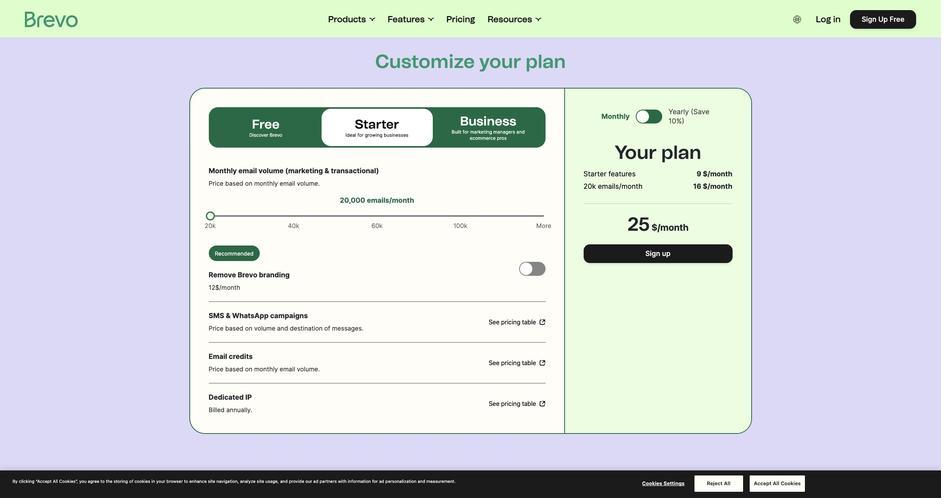 Task type: locate. For each thing, give the bounding box(es) containing it.
all right "accept
[[53, 479, 58, 484]]

0 vertical spatial based
[[225, 180, 243, 188]]

in inside log in link
[[833, 14, 841, 25]]

0 vertical spatial table
[[522, 319, 536, 326]]

2 vertical spatial based
[[225, 366, 243, 373]]

0 horizontal spatial cookies
[[642, 481, 663, 487]]

1 vertical spatial $/month
[[703, 182, 733, 191]]

volume.
[[297, 180, 320, 188], [297, 366, 320, 373]]

3 see from the top
[[489, 401, 500, 408]]

0 vertical spatial emails/month
[[598, 182, 643, 191]]

1 vertical spatial volume.
[[297, 366, 320, 373]]

0 vertical spatial brevo
[[270, 132, 282, 138]]

1 see pricing table link from the top
[[489, 318, 546, 327]]

1 vertical spatial of
[[129, 479, 133, 484]]

price for sms
[[209, 325, 224, 333]]

1 horizontal spatial emails/month
[[598, 182, 643, 191]]

and right managers
[[517, 129, 525, 135]]

0 vertical spatial on
[[245, 180, 253, 188]]

2 vertical spatial see
[[489, 401, 500, 408]]

0 horizontal spatial for
[[358, 132, 364, 138]]

2 vertical spatial price
[[209, 366, 224, 373]]

ad right our
[[313, 479, 319, 484]]

20k
[[584, 182, 596, 191], [205, 222, 216, 230]]

free right up
[[890, 15, 905, 23]]

40k
[[288, 222, 299, 230]]

1 vertical spatial 20k
[[205, 222, 216, 230]]

1 monthly from the top
[[254, 180, 278, 188]]

brevo right remove
[[238, 271, 257, 279]]

of right storing
[[129, 479, 133, 484]]

2 vertical spatial pricing
[[501, 401, 521, 408]]

for for business
[[463, 129, 469, 135]]

volume. for credits
[[297, 366, 320, 373]]

brevo image
[[25, 12, 78, 27]]

all inside button
[[773, 481, 780, 487]]

see pricing table link for sms & whatsapp campaigns
[[489, 318, 546, 327]]

1 price based on monthly email volume. from the top
[[209, 180, 320, 188]]

20k for 20k emails/month
[[584, 182, 596, 191]]

based for credits
[[225, 366, 243, 373]]

1 horizontal spatial all
[[724, 481, 731, 487]]

on for volume
[[245, 180, 253, 188]]

0 horizontal spatial all
[[53, 479, 58, 484]]

0 vertical spatial price
[[209, 180, 224, 188]]

1 horizontal spatial monthly
[[602, 112, 630, 121]]

1 horizontal spatial your
[[479, 50, 521, 73]]

1 horizontal spatial of
[[324, 325, 330, 333]]

3 price from the top
[[209, 366, 224, 373]]

monthly for email
[[254, 180, 278, 188]]

$/month
[[703, 170, 733, 178], [703, 182, 733, 191], [652, 222, 689, 233]]

0 vertical spatial see
[[489, 319, 500, 326]]

businesses
[[384, 132, 409, 138]]

price based on volume and destination of messages.
[[209, 325, 364, 333]]

features link
[[388, 14, 434, 25]]

1 vertical spatial starter
[[584, 170, 607, 178]]

0 vertical spatial 20k
[[584, 182, 596, 191]]

1 vertical spatial sign
[[646, 250, 660, 258]]

on for whatsapp
[[245, 325, 253, 333]]

emails/month down features
[[598, 182, 643, 191]]

volume left (marketing in the left of the page
[[259, 167, 284, 175]]

3 table from the top
[[522, 401, 536, 408]]

2 horizontal spatial all
[[773, 481, 780, 487]]

1 horizontal spatial ad
[[379, 479, 384, 484]]

email for email
[[280, 180, 295, 188]]

0 horizontal spatial plan
[[526, 50, 566, 73]]

2 see from the top
[[489, 360, 500, 367]]

3 based from the top
[[225, 366, 243, 373]]

2 cookies from the left
[[781, 481, 801, 487]]

browser
[[167, 479, 183, 484]]

3 pricing from the top
[[501, 401, 521, 408]]

in
[[833, 14, 841, 25], [151, 479, 155, 484]]

for right ideal
[[358, 132, 364, 138]]

2 see pricing table link from the top
[[489, 359, 546, 368]]

1 ad from the left
[[313, 479, 319, 484]]

2 price from the top
[[209, 325, 224, 333]]

0 vertical spatial volume.
[[297, 180, 320, 188]]

0 horizontal spatial &
[[226, 312, 231, 320]]

2 vertical spatial see pricing table link
[[489, 400, 546, 409]]

monthly for monthly email volume (marketing & transactional)
[[209, 167, 237, 175]]

1 horizontal spatial plan
[[661, 141, 702, 164]]

0 horizontal spatial site
[[208, 479, 215, 484]]

1 vertical spatial pricing
[[501, 360, 521, 367]]

0 horizontal spatial brevo
[[238, 271, 257, 279]]

business built for marketing managers and ecommerce pros
[[452, 114, 525, 141]]

1 see pricing table from the top
[[489, 319, 536, 326]]

and right usage,
[[280, 479, 288, 484]]

1 vertical spatial price
[[209, 325, 224, 333]]

1 vertical spatial volume
[[254, 325, 275, 333]]

sign up button
[[584, 245, 733, 263]]

& right sms
[[226, 312, 231, 320]]

customize your plan
[[375, 50, 566, 73]]

$/month inside 25 $/month
[[652, 222, 689, 233]]

sign inside "button"
[[862, 15, 877, 23]]

branding
[[259, 271, 290, 279]]

0 vertical spatial see pricing table link
[[489, 318, 546, 327]]

20k down starter features
[[584, 182, 596, 191]]

and inside business built for marketing managers and ecommerce pros
[[517, 129, 525, 135]]

2 based from the top
[[225, 325, 243, 333]]

built
[[452, 129, 462, 135]]

1 table from the top
[[522, 319, 536, 326]]

1 vertical spatial in
[[151, 479, 155, 484]]

to left the
[[101, 479, 105, 484]]

dedicated
[[209, 394, 244, 402]]

cookies
[[642, 481, 663, 487], [781, 481, 801, 487]]

price for monthly
[[209, 180, 224, 188]]

0 vertical spatial volume
[[259, 167, 284, 175]]

for inside starter ideal for growing businesses
[[358, 132, 364, 138]]

free up discover
[[252, 117, 280, 132]]

the
[[106, 479, 113, 484]]

plan
[[526, 50, 566, 73], [661, 141, 702, 164]]

all inside 'button'
[[724, 481, 731, 487]]

see pricing table link
[[489, 318, 546, 327], [489, 359, 546, 368], [489, 400, 546, 409]]

0 horizontal spatial emails/month
[[367, 196, 414, 205]]

"accept
[[36, 479, 52, 484]]

ad left "personalization"
[[379, 479, 384, 484]]

2 vertical spatial table
[[522, 401, 536, 408]]

and left measurement.
[[418, 479, 425, 484]]

2 price based on monthly email volume. from the top
[[209, 366, 320, 373]]

0 horizontal spatial sign
[[646, 250, 660, 258]]

based for &
[[225, 325, 243, 333]]

1 vertical spatial email
[[280, 180, 295, 188]]

0 vertical spatial price based on monthly email volume.
[[209, 180, 320, 188]]

1 vertical spatial based
[[225, 325, 243, 333]]

1 price from the top
[[209, 180, 224, 188]]

None checkbox
[[636, 110, 663, 124], [519, 262, 546, 276], [636, 110, 663, 124], [519, 262, 546, 276]]

0 horizontal spatial starter
[[355, 117, 399, 132]]

email
[[239, 167, 257, 175], [280, 180, 295, 188], [280, 366, 295, 373]]

in right cookies
[[151, 479, 155, 484]]

1 cookies from the left
[[642, 481, 663, 487]]

and
[[517, 129, 525, 135], [277, 325, 288, 333], [280, 479, 288, 484], [418, 479, 425, 484]]

button image
[[794, 16, 801, 23]]

$/month up the 16 $/month
[[703, 170, 733, 178]]

sms
[[209, 312, 224, 320]]

ad
[[313, 479, 319, 484], [379, 479, 384, 484]]

site left usage,
[[257, 479, 264, 484]]

site
[[208, 479, 215, 484], [257, 479, 264, 484]]

starter for ideal
[[355, 117, 399, 132]]

0 vertical spatial pricing
[[501, 319, 521, 326]]

2 vertical spatial on
[[245, 366, 253, 373]]

0 horizontal spatial your
[[156, 479, 165, 484]]

partners
[[320, 479, 337, 484]]

2 pricing from the top
[[501, 360, 521, 367]]

1 horizontal spatial &
[[325, 167, 329, 175]]

20k for 20k
[[205, 222, 216, 230]]

9
[[697, 170, 702, 178]]

price based on monthly email volume. for credits
[[209, 366, 320, 373]]

brevo right discover
[[270, 132, 282, 138]]

cookies settings button
[[639, 477, 688, 492]]

0 vertical spatial of
[[324, 325, 330, 333]]

0 horizontal spatial 20k
[[205, 222, 216, 230]]

3 see pricing table from the top
[[489, 401, 536, 408]]

in right log
[[833, 14, 841, 25]]

cookies settings
[[642, 481, 685, 487]]

all right reject
[[724, 481, 731, 487]]

1 horizontal spatial starter
[[584, 170, 607, 178]]

12$/month
[[209, 284, 240, 292]]

1 vertical spatial emails/month
[[367, 196, 414, 205]]

1 based from the top
[[225, 180, 243, 188]]

0 vertical spatial your
[[479, 50, 521, 73]]

0 vertical spatial $/month
[[703, 170, 733, 178]]

1 horizontal spatial 20k
[[584, 182, 596, 191]]

1 vertical spatial see pricing table link
[[489, 359, 546, 368]]

for inside business built for marketing managers and ecommerce pros
[[463, 129, 469, 135]]

discover
[[249, 132, 269, 138]]

$/month down 9 $/month
[[703, 182, 733, 191]]

price based on monthly email volume. for email
[[209, 180, 320, 188]]

pricing
[[501, 319, 521, 326], [501, 360, 521, 367], [501, 401, 521, 408]]

of left messages.
[[324, 325, 330, 333]]

0 vertical spatial monthly
[[602, 112, 630, 121]]

volume. for email
[[297, 180, 320, 188]]

1 horizontal spatial for
[[372, 479, 378, 484]]

sign up free
[[862, 15, 905, 23]]

1 vertical spatial &
[[226, 312, 231, 320]]

$/month for 9
[[703, 170, 733, 178]]

0 vertical spatial sign
[[862, 15, 877, 23]]

see for sms & whatsapp campaigns
[[489, 319, 500, 326]]

see pricing table for sms & whatsapp campaigns
[[489, 319, 536, 326]]

dedicated ip
[[209, 394, 252, 402]]

for right 'information'
[[372, 479, 378, 484]]

0 horizontal spatial monthly
[[209, 167, 237, 175]]

emails/month up "60k"
[[367, 196, 414, 205]]

price based on monthly email volume.
[[209, 180, 320, 188], [209, 366, 320, 373]]

recommended
[[215, 251, 254, 257]]

for right built
[[463, 129, 469, 135]]

2 table from the top
[[522, 360, 536, 367]]

2 vertical spatial email
[[280, 366, 295, 373]]

0 vertical spatial &
[[325, 167, 329, 175]]

0 vertical spatial monthly
[[254, 180, 278, 188]]

price down email at the left of the page
[[209, 366, 224, 373]]

price up pricing slider desktop slider at the top left of page
[[209, 180, 224, 188]]

1 horizontal spatial free
[[890, 15, 905, 23]]

1 vertical spatial on
[[245, 325, 253, 333]]

0 vertical spatial see pricing table
[[489, 319, 536, 326]]

2 see pricing table from the top
[[489, 360, 536, 367]]

1 vertical spatial monthly
[[254, 366, 278, 373]]

remove brevo branding
[[209, 271, 290, 279]]

0 horizontal spatial ad
[[313, 479, 319, 484]]

1 vertical spatial see pricing table
[[489, 360, 536, 367]]

2 volume. from the top
[[297, 366, 320, 373]]

starter
[[355, 117, 399, 132], [584, 170, 607, 178]]

of
[[324, 325, 330, 333], [129, 479, 133, 484]]

1 vertical spatial see
[[489, 360, 500, 367]]

cookies
[[135, 479, 150, 484]]

1 see from the top
[[489, 319, 500, 326]]

1 horizontal spatial site
[[257, 479, 264, 484]]

monthly
[[254, 180, 278, 188], [254, 366, 278, 373]]

1 on from the top
[[245, 180, 253, 188]]

see pricing table link for email credits
[[489, 359, 546, 368]]

2 vertical spatial see pricing table
[[489, 401, 536, 408]]

1 pricing from the top
[[501, 319, 521, 326]]

volume down 'sms & whatsapp campaigns'
[[254, 325, 275, 333]]

starter features
[[584, 170, 636, 178]]

site right enhance
[[208, 479, 215, 484]]

2 vertical spatial $/month
[[652, 222, 689, 233]]

2 site from the left
[[257, 479, 264, 484]]

20k down pricing slider desktop slider at the top left of page
[[205, 222, 216, 230]]

1 vertical spatial table
[[522, 360, 536, 367]]

1 horizontal spatial sign
[[862, 15, 877, 23]]

1 horizontal spatial cookies
[[781, 481, 801, 487]]

1 horizontal spatial to
[[184, 479, 188, 484]]

$/month up up
[[652, 222, 689, 233]]

0 horizontal spatial of
[[129, 479, 133, 484]]

for
[[463, 129, 469, 135], [358, 132, 364, 138], [372, 479, 378, 484]]

pricing link
[[447, 14, 475, 25]]

all right accept
[[773, 481, 780, 487]]

0 horizontal spatial free
[[252, 117, 280, 132]]

cookies left settings
[[642, 481, 663, 487]]

starter up 20k emails/month
[[584, 170, 607, 178]]

1 vertical spatial price based on monthly email volume.
[[209, 366, 320, 373]]

price for email
[[209, 366, 224, 373]]

our
[[306, 479, 312, 484]]

cookies inside accept all cookies button
[[781, 481, 801, 487]]

0 vertical spatial in
[[833, 14, 841, 25]]

sign inside button
[[646, 250, 660, 258]]

price based on monthly email volume. down credits
[[209, 366, 320, 373]]

clicking
[[19, 479, 34, 484]]

price down sms
[[209, 325, 224, 333]]

1 horizontal spatial brevo
[[270, 132, 282, 138]]

starter up growing
[[355, 117, 399, 132]]

business
[[460, 114, 517, 129]]

cookies right accept
[[781, 481, 801, 487]]

to right browser
[[184, 479, 188, 484]]

2 on from the top
[[245, 325, 253, 333]]

1 vertical spatial monthly
[[209, 167, 237, 175]]

& right (marketing in the left of the page
[[325, 167, 329, 175]]

0 vertical spatial free
[[890, 15, 905, 23]]

0 horizontal spatial in
[[151, 479, 155, 484]]

table for dedicated ip
[[522, 401, 536, 408]]

credits
[[229, 353, 253, 361]]

1 vertical spatial free
[[252, 117, 280, 132]]

starter inside starter ideal for growing businesses
[[355, 117, 399, 132]]

price based on monthly email volume. down monthly email volume (marketing & transactional)
[[209, 180, 320, 188]]

3 see pricing table link from the top
[[489, 400, 546, 409]]

2 monthly from the top
[[254, 366, 278, 373]]

on
[[245, 180, 253, 188], [245, 325, 253, 333], [245, 366, 253, 373]]

2 horizontal spatial for
[[463, 129, 469, 135]]

see pricing table
[[489, 319, 536, 326], [489, 360, 536, 367], [489, 401, 536, 408]]

monthly
[[602, 112, 630, 121], [209, 167, 237, 175]]

0 vertical spatial starter
[[355, 117, 399, 132]]

volume
[[259, 167, 284, 175], [254, 325, 275, 333]]

your
[[615, 141, 657, 164]]

accept all cookies
[[754, 481, 801, 487]]

25
[[628, 213, 650, 236]]

0 horizontal spatial to
[[101, 479, 105, 484]]

and down campaigns
[[277, 325, 288, 333]]

pricing slider desktop slider
[[206, 212, 215, 221]]

billed annually.
[[209, 407, 252, 414]]

pros
[[497, 135, 507, 141]]

see pricing table for dedicated ip
[[489, 401, 536, 408]]

1 volume. from the top
[[297, 180, 320, 188]]

1 horizontal spatial in
[[833, 14, 841, 25]]



Task type: describe. For each thing, give the bounding box(es) containing it.
cookies inside cookies settings "button"
[[642, 481, 663, 487]]

settings
[[664, 481, 685, 487]]

9 $/month
[[697, 170, 733, 178]]

based for email
[[225, 180, 243, 188]]

sign up free button
[[850, 10, 917, 29]]

marketing platform tab panel
[[0, 0, 941, 481]]

pricing for sms & whatsapp campaigns
[[501, 319, 521, 326]]

products
[[328, 14, 366, 25]]

starter for features
[[584, 170, 607, 178]]

pricing for email credits
[[501, 360, 521, 367]]

features
[[609, 170, 636, 178]]

free inside free discover brevo
[[252, 117, 280, 132]]

16 $/month
[[694, 182, 733, 191]]

whatsapp
[[232, 312, 269, 320]]

sms & whatsapp campaigns
[[209, 312, 308, 320]]

table for email credits
[[522, 360, 536, 367]]

pricing for dedicated ip
[[501, 401, 521, 408]]

sign up
[[646, 250, 671, 258]]

managers
[[494, 129, 515, 135]]

100k
[[454, 222, 468, 230]]

usage,
[[265, 479, 279, 484]]

log in link
[[816, 14, 841, 25]]

personalization
[[386, 479, 417, 484]]

table for sms & whatsapp campaigns
[[522, 319, 536, 326]]

email
[[209, 353, 227, 361]]

2 to from the left
[[184, 479, 188, 484]]

up
[[879, 15, 888, 23]]

1 vertical spatial brevo
[[238, 271, 257, 279]]

email credits
[[209, 353, 253, 361]]

sign for sign up free
[[862, 15, 877, 23]]

0 vertical spatial plan
[[526, 50, 566, 73]]

free discover brevo
[[249, 117, 282, 138]]

all for accept all cookies
[[773, 481, 780, 487]]

navigation,
[[217, 479, 239, 484]]

messages.
[[332, 325, 364, 333]]

products link
[[328, 14, 375, 25]]

by clicking "accept all cookies", you agree to the storing of cookies in your browser to enhance site navigation, analyze site usage, and provide our ad partners with information for ad personalization and measurement.
[[12, 479, 456, 484]]

60k
[[372, 222, 383, 230]]

yearly (save 10%)
[[669, 108, 710, 125]]

1 to from the left
[[101, 479, 105, 484]]

20,000
[[340, 196, 365, 205]]

analyze
[[240, 479, 256, 484]]

enhance
[[189, 479, 207, 484]]

email for credits
[[280, 366, 295, 373]]

ecommerce
[[470, 135, 496, 141]]

accept all cookies button
[[750, 476, 805, 493]]

yearly
[[669, 108, 689, 116]]

monthly for monthly
[[602, 112, 630, 121]]

20,000 emails/month
[[340, 196, 414, 205]]

reject all button
[[695, 476, 743, 493]]

25 $/month
[[628, 213, 689, 236]]

more
[[537, 222, 552, 230]]

resources
[[488, 14, 532, 25]]

of inside marketing platform tab panel
[[324, 325, 330, 333]]

sign for sign up
[[646, 250, 660, 258]]

measurement.
[[427, 479, 456, 484]]

see for email credits
[[489, 360, 500, 367]]

features
[[388, 14, 425, 25]]

marketing
[[470, 129, 492, 135]]

with
[[338, 479, 347, 484]]

information
[[348, 479, 371, 484]]

see pricing table for email credits
[[489, 360, 536, 367]]

customize
[[375, 50, 475, 73]]

agree
[[88, 479, 99, 484]]

0 vertical spatial email
[[239, 167, 257, 175]]

storing
[[114, 479, 128, 484]]

campaigns
[[270, 312, 308, 320]]

your plan
[[615, 141, 702, 164]]

brevo inside free discover brevo
[[270, 132, 282, 138]]

provide
[[289, 479, 304, 484]]

accept
[[754, 481, 772, 487]]

$/month for 25
[[652, 222, 689, 233]]

for for starter
[[358, 132, 364, 138]]

cookies",
[[59, 479, 78, 484]]

(marketing
[[285, 167, 323, 175]]

your inside marketing platform tab panel
[[479, 50, 521, 73]]

annually.
[[226, 407, 252, 414]]

16
[[694, 182, 702, 191]]

resources link
[[488, 14, 542, 25]]

destination
[[290, 325, 323, 333]]

you
[[79, 479, 87, 484]]

monthly email volume (marketing & transactional)
[[209, 167, 379, 175]]

growing
[[365, 132, 383, 138]]

10%)
[[669, 117, 685, 125]]

emails/month for starter features
[[598, 182, 643, 191]]

reject all
[[707, 481, 731, 487]]

1 site from the left
[[208, 479, 215, 484]]

emails/month for monthly email volume (marketing & transactional)
[[367, 196, 414, 205]]

remove
[[209, 271, 236, 279]]

transactional)
[[331, 167, 379, 175]]

see pricing table link for dedicated ip
[[489, 400, 546, 409]]

1 vertical spatial plan
[[661, 141, 702, 164]]

1 vertical spatial your
[[156, 479, 165, 484]]

20k emails/month
[[584, 182, 643, 191]]

free inside sign up free "button"
[[890, 15, 905, 23]]

ip
[[245, 394, 252, 402]]

starter ideal for growing businesses
[[346, 117, 409, 138]]

2 ad from the left
[[379, 479, 384, 484]]

log
[[816, 14, 831, 25]]

3 on from the top
[[245, 366, 253, 373]]

monthly for credits
[[254, 366, 278, 373]]

(save
[[691, 108, 710, 116]]

all for reject all
[[724, 481, 731, 487]]

see for dedicated ip
[[489, 401, 500, 408]]

reject
[[707, 481, 723, 487]]

$/month for 16
[[703, 182, 733, 191]]

pricing
[[447, 14, 475, 25]]

by
[[12, 479, 18, 484]]

ideal
[[346, 132, 356, 138]]

up
[[662, 250, 671, 258]]

billed
[[209, 407, 225, 414]]



Task type: vqa. For each thing, say whether or not it's contained in the screenshot.
BREVOFRIDAY50
no



